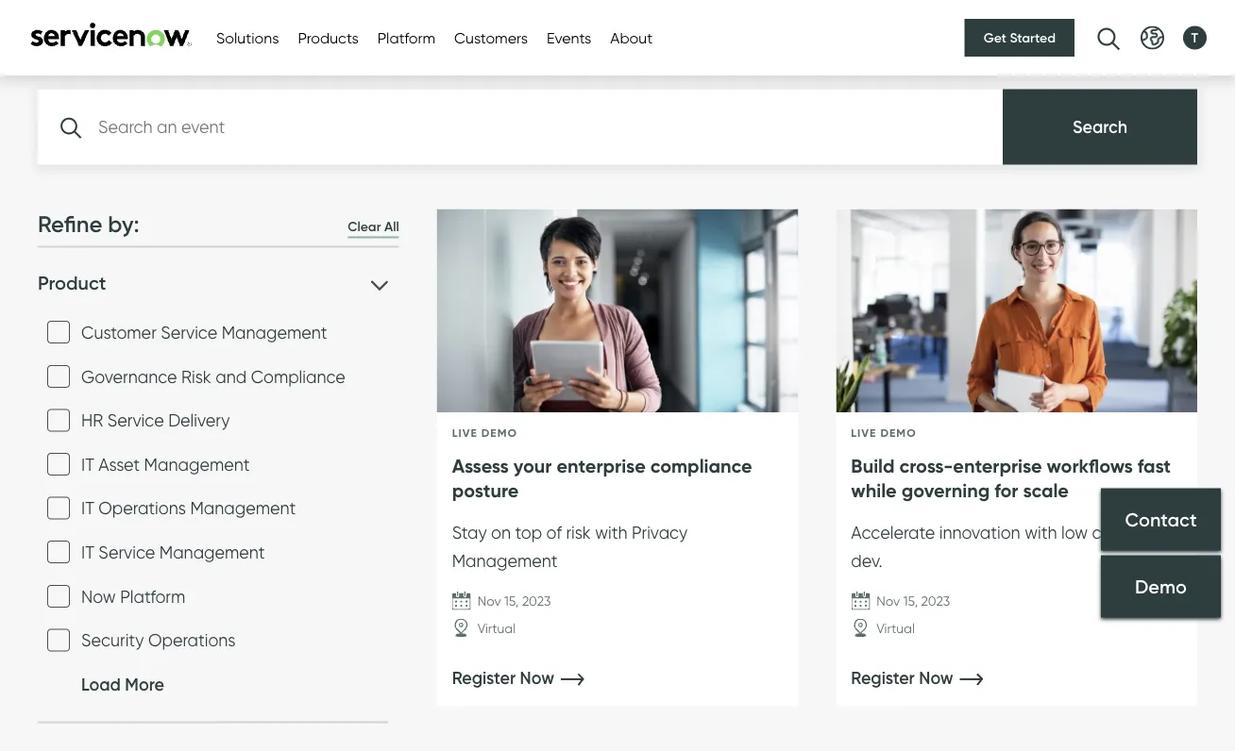 Task type: vqa. For each thing, say whether or not it's contained in the screenshot.
pause ambient video element
no



Task type: locate. For each thing, give the bounding box(es) containing it.
1 nov 15, 2023 from the left
[[478, 594, 551, 610]]

0 vertical spatial service
[[161, 322, 217, 343]]

2 with from the left
[[1025, 523, 1058, 543]]

nov for build cross-enterprise workflows fast while governing for scale
[[877, 594, 900, 610]]

platform right the or
[[378, 28, 436, 47]]

2 nov 15, 2023 from the left
[[877, 594, 950, 610]]

events
[[547, 28, 592, 47]]

service
[[161, 322, 217, 343], [107, 410, 164, 431], [99, 542, 155, 563]]

0 horizontal spatial demo
[[482, 427, 518, 441]]

service right 'hr' on the bottom left
[[107, 410, 164, 431]]

all
[[384, 218, 399, 235]]

delivery
[[168, 410, 230, 431]]

management up "it service management"
[[190, 498, 296, 519]]

live demo up build at the right of the page
[[851, 427, 917, 441]]

event
[[508, 0, 597, 43]]

1 horizontal spatial live demo
[[851, 427, 917, 441]]

0 vertical spatial it
[[81, 454, 94, 475]]

3 it from the top
[[81, 542, 94, 563]]

0 vertical spatial operations
[[99, 498, 186, 519]]

demo
[[482, 427, 518, 441], [881, 427, 917, 441]]

1 horizontal spatial platform
[[378, 28, 436, 47]]

operations down asset
[[99, 498, 186, 519]]

1 enterprise from the left
[[557, 455, 646, 479]]

dev.
[[851, 551, 883, 572]]

customers
[[454, 28, 528, 47]]

1 nov from the left
[[478, 594, 501, 610]]

service up "now platform"
[[99, 542, 155, 563]]

get started
[[984, 29, 1056, 46]]

it right "it service management" option
[[81, 542, 94, 563]]

product
[[38, 271, 106, 295]]

live demo up assess on the left bottom of page
[[452, 427, 518, 441]]

1 demo from the left
[[482, 427, 518, 441]]

enterprise for your
[[557, 455, 646, 479]]

for
[[995, 480, 1019, 503]]

privacy
[[632, 523, 688, 543]]

2 live demo from the left
[[851, 427, 917, 441]]

or
[[328, 0, 361, 43]]

accelerate innovation with low code app dev.
[[851, 523, 1170, 572]]

platform up security operations
[[120, 586, 185, 607]]

customers button
[[454, 26, 528, 49]]

with inside accelerate innovation with low code app dev.
[[1025, 523, 1058, 543]]

nov
[[478, 594, 501, 610], [877, 594, 900, 610]]

with left low
[[1025, 523, 1058, 543]]

enterprise inside assess your enterprise compliance posture
[[557, 455, 646, 479]]

low
[[1062, 523, 1088, 543]]

1 horizontal spatial enterprise
[[954, 455, 1043, 479]]

0 horizontal spatial live
[[452, 427, 478, 441]]

security
[[81, 630, 144, 651]]

live up assess on the left bottom of page
[[452, 427, 478, 441]]

assess your enterprise compliance posture
[[452, 455, 753, 503]]

compliance
[[251, 366, 346, 387]]

customer service management
[[81, 322, 327, 343]]

2023
[[522, 594, 551, 610], [922, 594, 950, 610]]

1 horizontal spatial nov 15, 2023
[[877, 594, 950, 610]]

management down it operations management
[[159, 542, 265, 563]]

2023 for cross-
[[922, 594, 950, 610]]

0 horizontal spatial platform
[[120, 586, 185, 607]]

0 horizontal spatial virtual
[[478, 621, 516, 637]]

posture
[[452, 480, 519, 503]]

2023 down "stay on top of risk with privacy management"
[[522, 594, 551, 610]]

management down "on"
[[452, 551, 558, 572]]

products
[[298, 28, 359, 47]]

2 nov from the left
[[877, 594, 900, 610]]

0 horizontal spatial with
[[595, 523, 628, 543]]

1 vertical spatial service
[[107, 410, 164, 431]]

2 15, from the left
[[904, 594, 918, 610]]

management
[[222, 322, 327, 343], [144, 454, 250, 475], [190, 498, 296, 519], [159, 542, 265, 563], [452, 551, 558, 572]]

with
[[595, 523, 628, 543], [1025, 523, 1058, 543]]

nov for assess your enterprise compliance posture
[[478, 594, 501, 610]]

1 2023 from the left
[[522, 594, 551, 610]]

nov 15, 2023 down "on"
[[478, 594, 551, 610]]

2 it from the top
[[81, 498, 94, 519]]

15, for build cross-enterprise workflows fast while governing for scale
[[904, 594, 918, 610]]

enterprise inside build cross-enterprise workflows fast while governing for scale
[[954, 455, 1043, 479]]

virtual
[[478, 621, 516, 637], [877, 621, 915, 637]]

1 live demo from the left
[[452, 427, 518, 441]]

events button
[[547, 26, 592, 49]]

scale
[[1023, 480, 1069, 503]]

management down 'delivery'
[[144, 454, 250, 475]]

operations for security
[[148, 630, 236, 651]]

2 enterprise from the left
[[954, 455, 1043, 479]]

0 vertical spatial platform
[[378, 28, 436, 47]]

platform
[[378, 28, 436, 47], [120, 586, 185, 607]]

demo up assess on the left bottom of page
[[482, 427, 518, 441]]

app
[[1137, 523, 1170, 543]]

customer
[[81, 322, 157, 343]]

started
[[1010, 29, 1056, 46]]

live demo
[[452, 427, 518, 441], [851, 427, 917, 441]]

1 live from the left
[[452, 427, 478, 441]]

find
[[38, 0, 105, 43]]

2 live from the left
[[851, 427, 877, 441]]

1 15, from the left
[[504, 594, 519, 610]]

1 horizontal spatial 15,
[[904, 594, 918, 610]]

15, down "on"
[[504, 594, 519, 610]]

hr
[[81, 410, 103, 431]]

refine by:
[[38, 210, 139, 238]]

1 vertical spatial platform
[[120, 586, 185, 607]]

it for it operations management
[[81, 498, 94, 519]]

1 with from the left
[[595, 523, 628, 543]]

governing
[[902, 480, 990, 503]]

management up compliance
[[222, 322, 327, 343]]

cross-
[[900, 455, 954, 479]]

2 2023 from the left
[[922, 594, 950, 610]]

0 horizontal spatial 15,
[[504, 594, 519, 610]]

1 virtual from the left
[[478, 621, 516, 637]]

None button
[[1003, 89, 1198, 165]]

management for customer service management
[[222, 322, 327, 343]]

product button
[[38, 271, 388, 295]]

1 horizontal spatial virtual
[[877, 621, 915, 637]]

now platform option
[[47, 585, 70, 608]]

2 demo from the left
[[881, 427, 917, 441]]

nov 15, 2023 down dev.
[[877, 594, 950, 610]]

1 horizontal spatial nov
[[877, 594, 900, 610]]

nov down dev.
[[877, 594, 900, 610]]

demo for assess
[[482, 427, 518, 441]]

management for it operations management
[[190, 498, 296, 519]]

1 horizontal spatial 2023
[[922, 594, 950, 610]]

operations up more
[[148, 630, 236, 651]]

live
[[452, 427, 478, 441], [851, 427, 877, 441]]

with right risk
[[595, 523, 628, 543]]

with inside "stay on top of risk with privacy management"
[[595, 523, 628, 543]]

1 vertical spatial it
[[81, 498, 94, 519]]

live up build at the right of the page
[[851, 427, 877, 441]]

2 vertical spatial it
[[81, 542, 94, 563]]

15, for assess your enterprise compliance posture
[[504, 594, 519, 610]]

solutions
[[216, 28, 279, 47]]

it
[[81, 454, 94, 475], [81, 498, 94, 519], [81, 542, 94, 563]]

demo up build at the right of the page
[[881, 427, 917, 441]]

0 horizontal spatial enterprise
[[557, 455, 646, 479]]

1 horizontal spatial with
[[1025, 523, 1058, 543]]

1 horizontal spatial live
[[851, 427, 877, 441]]

15,
[[504, 594, 519, 610], [904, 594, 918, 610]]

innovation
[[940, 523, 1021, 543]]

workflows
[[1047, 455, 1133, 479]]

2023 down 'accelerate'
[[922, 594, 950, 610]]

nov down "on"
[[478, 594, 501, 610]]

0 horizontal spatial nov
[[478, 594, 501, 610]]

0 horizontal spatial nov 15, 2023
[[478, 594, 551, 610]]

1 horizontal spatial demo
[[881, 427, 917, 441]]

while
[[851, 480, 897, 503]]

risk
[[181, 366, 211, 387]]

service up risk
[[161, 322, 217, 343]]

enterprise up for
[[954, 455, 1043, 479]]

2 vertical spatial service
[[99, 542, 155, 563]]

operations
[[99, 498, 186, 519], [148, 630, 236, 651]]

platform button
[[378, 26, 436, 49]]

enterprise right your
[[557, 455, 646, 479]]

management inside "stay on top of risk with privacy management"
[[452, 551, 558, 572]]

upcoming
[[163, 0, 320, 43]]

it right it operations management "option"
[[81, 498, 94, 519]]

products button
[[298, 26, 359, 49]]

0 horizontal spatial live demo
[[452, 427, 518, 441]]

governance risk and compliance
[[81, 366, 346, 387]]

code
[[1093, 523, 1133, 543]]

enterprise for cross-
[[954, 455, 1043, 479]]

and
[[216, 366, 247, 387]]

fast
[[1138, 455, 1171, 479]]

enterprise
[[557, 455, 646, 479], [954, 455, 1043, 479]]

nov 15, 2023
[[478, 594, 551, 610], [877, 594, 950, 610]]

2 virtual from the left
[[877, 621, 915, 637]]

risk
[[566, 523, 591, 543]]

15, down 'accelerate'
[[904, 594, 918, 610]]

it right "it asset management" option
[[81, 454, 94, 475]]

0 horizontal spatial 2023
[[522, 594, 551, 610]]

servicenow image
[[28, 22, 194, 47]]

1 vertical spatial operations
[[148, 630, 236, 651]]

stay on top of risk with privacy management
[[452, 523, 688, 572]]

by:
[[108, 210, 139, 238]]

it for it service management
[[81, 542, 94, 563]]

1 it from the top
[[81, 454, 94, 475]]



Task type: describe. For each thing, give the bounding box(es) containing it.
security operations option
[[47, 629, 70, 652]]

management for it asset management
[[144, 454, 250, 475]]

live demo for build
[[851, 427, 917, 441]]

hr service delivery option
[[47, 409, 70, 432]]

governance
[[81, 366, 177, 387]]

management for it service management
[[159, 542, 265, 563]]

nov 15, 2023 for assess your enterprise compliance posture
[[478, 594, 551, 610]]

it service management option
[[47, 541, 70, 564]]

operations for it
[[99, 498, 186, 519]]

of
[[547, 523, 562, 543]]

get started link
[[965, 19, 1075, 57]]

demo for build
[[881, 427, 917, 441]]

on
[[491, 523, 511, 543]]

asset
[[99, 454, 140, 475]]

live for build cross-enterprise workflows fast while governing for scale
[[851, 427, 877, 441]]

ongoing
[[369, 0, 500, 43]]

2023 for your
[[522, 594, 551, 610]]

about
[[611, 28, 653, 47]]

it operations management
[[81, 498, 296, 519]]

build
[[851, 455, 895, 479]]

virtual for assess your enterprise compliance posture
[[478, 621, 516, 637]]

clear
[[348, 218, 381, 235]]

get
[[984, 29, 1007, 46]]

customer service management option
[[47, 321, 70, 344]]

service for customer
[[161, 322, 217, 343]]

an
[[113, 0, 154, 43]]

top
[[515, 523, 542, 543]]

load
[[81, 674, 121, 695]]

now
[[81, 586, 116, 607]]

service for hr
[[107, 410, 164, 431]]

find an upcoming or ongoing event
[[38, 0, 597, 43]]

service for it
[[99, 542, 155, 563]]

solutions button
[[216, 26, 279, 49]]

live demo for assess
[[452, 427, 518, 441]]

governance risk and compliance option
[[47, 365, 70, 388]]

it operations management option
[[47, 497, 70, 520]]

load more button
[[47, 670, 164, 699]]

nov 15, 2023 for build cross-enterprise workflows fast while governing for scale
[[877, 594, 950, 610]]

it asset management option
[[47, 453, 70, 476]]

now platform
[[81, 586, 185, 607]]

accelerate
[[851, 523, 935, 543]]

it service management
[[81, 542, 265, 563]]

stay
[[452, 523, 487, 543]]

clear all
[[348, 218, 399, 235]]

more
[[125, 674, 164, 695]]

build cross-enterprise workflows fast while governing for scale
[[851, 455, 1171, 503]]

hr service delivery
[[81, 410, 230, 431]]

it for it asset management
[[81, 454, 94, 475]]

compliance
[[651, 455, 753, 479]]

load more
[[81, 674, 164, 695]]

virtual for build cross-enterprise workflows fast while governing for scale
[[877, 621, 915, 637]]

security operations
[[81, 630, 236, 651]]

Search an event search field
[[38, 89, 1003, 165]]

it asset management
[[81, 454, 250, 475]]

your
[[514, 455, 552, 479]]

assess
[[452, 455, 509, 479]]

about button
[[611, 26, 653, 49]]

clear all button
[[348, 217, 399, 239]]

live for assess your enterprise compliance posture
[[452, 427, 478, 441]]

refine
[[38, 210, 102, 238]]



